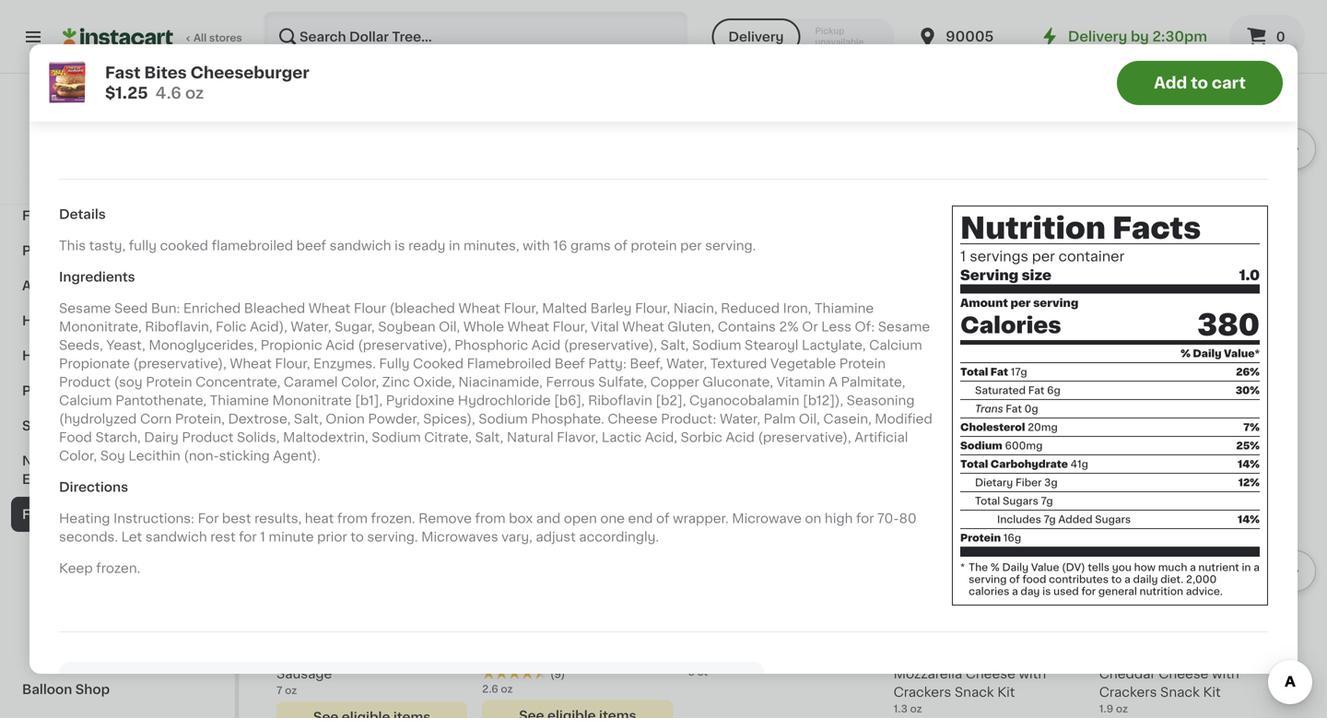 Task type: describe. For each thing, give the bounding box(es) containing it.
home & garden link
[[11, 303, 224, 338]]

eve
[[98, 454, 122, 467]]

$5 for pepperoni
[[987, 633, 1001, 643]]

all
[[194, 33, 207, 43]]

party
[[125, 454, 161, 467]]

frozen. inside heating instructions: for best results, heat from frozen. remove from box and open one end of wrapper. microwave on high for 70-80 seconds. let sandwich rest for 1 minute prior to serving. microwaves vary, adjust accordingly.
[[371, 512, 415, 525]]

balloon
[[22, 683, 72, 696]]

$1.25 element for sandwich,
[[894, 198, 1085, 222]]

wheat down the 'malted'
[[507, 320, 549, 333]]

(preservative), down the palm
[[758, 431, 851, 444]]

minute
[[269, 531, 314, 544]]

delivery for delivery
[[729, 30, 784, 43]]

(preservative), down soybean
[[358, 339, 451, 352]]

100%
[[47, 177, 75, 188]]

add button for 6 ct
[[802, 411, 873, 444]]

food & drink link
[[11, 198, 224, 233]]

mozzarella inside snapps mozzarella sticks 5 oz
[[329, 225, 397, 238]]

oz inside fast bites cheeseburger $1.25 4.6 oz
[[185, 85, 204, 101]]

0 horizontal spatial sugars
[[1003, 496, 1039, 506]]

enriched
[[183, 302, 241, 315]]

sugar,
[[335, 320, 375, 333]]

lunchables for mozzarella
[[894, 649, 969, 662]]

2 vertical spatial salt,
[[475, 431, 504, 444]]

2 vertical spatial total
[[975, 496, 1000, 506]]

of:
[[855, 320, 875, 333]]

apparel
[[22, 121, 74, 134]]

1 horizontal spatial sandwich
[[330, 239, 391, 252]]

fast for fast bites cheeseburger $1.25 4.6 oz
[[105, 65, 141, 81]]

heat
[[305, 512, 334, 525]]

2,000
[[1186, 574, 1217, 584]]

total carbohydrate 41g
[[960, 459, 1088, 469]]

modified
[[875, 413, 933, 426]]

this tasty, fully cooked flamebroiled beef sandwich is ready in minutes, with 16 grams of protein per serving.
[[59, 239, 756, 252]]

delivery button
[[712, 18, 801, 55]]

(dv)
[[1062, 562, 1085, 572]]

includes
[[997, 514, 1041, 524]]

0
[[1276, 30, 1285, 43]]

spices),
[[423, 413, 475, 426]]

1 from from the left
[[337, 512, 368, 525]]

0 horizontal spatial acid
[[326, 339, 355, 352]]

1 vertical spatial salt,
[[294, 413, 322, 426]]

delivery for delivery by 2:30pm
[[1068, 30, 1128, 43]]

links,
[[832, 630, 869, 643]]

add inside button
[[1154, 75, 1187, 91]]

more
[[1243, 358, 1277, 371]]

nutrition
[[1140, 586, 1184, 596]]

0 horizontal spatial product
[[59, 376, 111, 389]]

2 horizontal spatial acid
[[726, 431, 755, 444]]

wrapper.
[[673, 512, 729, 525]]

palmitate,
[[841, 376, 905, 389]]

ready
[[408, 239, 446, 252]]

cheeseburger for fast bites cheeseburger 4.6 oz
[[549, 225, 642, 238]]

0 vertical spatial of
[[614, 239, 628, 252]]

% daily value*
[[1181, 348, 1260, 358]]

(preservative), up patty:
[[564, 339, 657, 352]]

0 vertical spatial color,
[[341, 376, 379, 389]]

spend inside spend $20, save $4 armour lunchmaker ham
[[488, 633, 522, 643]]

100% satisfaction guarantee button
[[29, 171, 206, 190]]

container
[[1059, 250, 1125, 263]]

wheat up beef,
[[622, 320, 664, 333]]

caramel
[[284, 376, 338, 389]]

$ for spend $32, save $5
[[1103, 607, 1110, 617]]

12%
[[1239, 477, 1260, 487]]

& left drink
[[59, 209, 70, 222]]

care for health care
[[69, 349, 101, 362]]

flour, down the 'malted'
[[553, 320, 588, 333]]

in inside * the % daily value (dv) tells you how much a nutrient in a serving of food contributes to a daily diet. 2,000 calories a day is used for general nutrition advice.
[[1242, 562, 1251, 572]]

citrate,
[[424, 431, 472, 444]]

instructions:
[[113, 512, 194, 525]]

textured
[[710, 357, 767, 370]]

a left day
[[1012, 586, 1018, 596]]

1 vertical spatial 7g
[[1044, 514, 1056, 524]]

a up 2,000
[[1190, 562, 1196, 572]]

carbohydrate
[[991, 459, 1068, 469]]

mozzarella inside lunchables pepperoni & mozzarella cheese with crackers snack kit 1.3 oz
[[894, 667, 962, 680]]

acid,
[[645, 431, 677, 444]]

amount
[[960, 298, 1008, 308]]

0 horizontal spatial sesame
[[59, 302, 111, 315]]

to inside heating instructions: for best results, heat from frozen. remove from box and open one end of wrapper. microwave on high for 70-80 seconds. let sandwich rest for 1 minute prior to serving. microwaves vary, adjust accordingly.
[[351, 531, 364, 544]]

$32, for turkey
[[1141, 633, 1164, 643]]

1 horizontal spatial sugars
[[1095, 514, 1131, 524]]

flour, down propionic
[[275, 357, 310, 370]]

1 horizontal spatial product
[[182, 431, 234, 444]]

for inside the celeste pizza for one pepperoni pizza
[[778, 225, 796, 238]]

3 save from the left
[[961, 633, 985, 643]]

sausage inside the jimmy dean sausage links, original 6 ct
[[773, 630, 829, 643]]

daily inside * the % daily value (dv) tells you how much a nutrient in a serving of food contributes to a daily diet. 2,000 calories a day is used for general nutrition advice.
[[1002, 562, 1029, 572]]

[b12]),
[[803, 394, 843, 407]]

protein,
[[175, 413, 225, 426]]

deli link
[[277, 354, 317, 376]]

cream
[[56, 578, 99, 591]]

new
[[22, 454, 52, 467]]

health
[[22, 349, 66, 362]]

0 vertical spatial food
[[22, 209, 56, 222]]

per for amount per serving
[[1011, 298, 1031, 308]]

for inside * the % daily value (dv) tells you how much a nutrient in a serving of food contributes to a daily diet. 2,000 calories a day is used for general nutrition advice.
[[1082, 586, 1096, 596]]

cholesterol 20mg
[[960, 422, 1058, 432]]

$4 for lunchmaker
[[576, 633, 590, 643]]

0 horizontal spatial with
[[523, 239, 550, 252]]

results,
[[254, 512, 302, 525]]

1 horizontal spatial thiamine
[[815, 302, 874, 315]]

daily
[[1133, 574, 1158, 584]]

oz inside el monterey el mon bf bn bur 8 oz
[[1109, 243, 1121, 253]]

one
[[600, 512, 625, 525]]

riboflavin,
[[145, 320, 212, 333]]

hardware
[[22, 174, 87, 187]]

nutrition facts
[[960, 214, 1201, 243]]

& up seeds,
[[65, 314, 76, 327]]

sausage inside the spend $20, save $4 john morrell smoked sausage 7 oz
[[277, 667, 332, 680]]

1 vertical spatial pizza
[[758, 243, 791, 256]]

1 14% from the top
[[1238, 459, 1260, 469]]

20mg
[[1028, 422, 1058, 432]]

1 vertical spatial oil,
[[799, 413, 820, 426]]

care for personal care
[[84, 244, 115, 257]]

ham
[[616, 649, 647, 662]]

0 vertical spatial salt,
[[661, 339, 689, 352]]

riboflavin
[[588, 394, 652, 407]]

jimmy
[[688, 630, 732, 643]]

stearoyl
[[745, 339, 799, 352]]

wheat up concentrate,
[[230, 357, 272, 370]]

1 up serving
[[960, 250, 966, 263]]

vitamin
[[777, 376, 825, 389]]

% inside * the % daily value (dv) tells you how much a nutrient in a serving of food contributes to a daily diet. 2,000 calories a day is used for general nutrition advice.
[[991, 562, 1000, 572]]

$32, for pepperoni
[[935, 633, 958, 643]]

1 vertical spatial sesame
[[878, 320, 930, 333]]

$1.25 element for save
[[894, 604, 1085, 628]]

fast for fast bites cheeseburger 4.6 oz
[[482, 225, 510, 238]]

25 for spend $32, save $5
[[1120, 607, 1134, 617]]

delivery by 2:30pm
[[1068, 30, 1207, 43]]

oz right the 2.6
[[501, 684, 513, 694]]

add button for el monterey el mon bf bn bur
[[1214, 5, 1285, 38]]

el monterey el mon bf bn bur 8 oz
[[1099, 225, 1288, 253]]

or
[[802, 320, 818, 333]]

4.6 inside fast bites cheeseburger $1.25 4.6 oz
[[155, 85, 181, 101]]

stores
[[209, 33, 242, 43]]

accessories
[[91, 121, 173, 134]]

microwaves
[[421, 531, 498, 544]]

balloon shop link
[[11, 672, 224, 707]]

*
[[960, 562, 965, 572]]

add button for lunchables pepperoni & mozzarella cheese with crackers snack kit
[[1008, 411, 1079, 444]]

floral link
[[11, 40, 224, 75]]

5
[[277, 243, 283, 253]]

1 horizontal spatial %
[[1181, 348, 1191, 358]]

calories
[[969, 586, 1010, 596]]

tasty,
[[89, 239, 126, 252]]

value*
[[1224, 348, 1260, 358]]

cheese inside sesame seed bun: enriched bleached wheat flour (bleached wheat flour, malted barley flour, niacin, reduced iron, thiamine mononitrate, riboflavin, folic acid), water, sugar, soybean oil, whole wheat flour, vital wheat gluten, contains 2% or less of: sesame seeds, yeast, monoglycerides, propionic acid (preservative), phosphoric acid (preservative), salt, sodium stearoyl lactylate, calcium propionate (preservative), wheat flour, enzymes. fully cooked flamebroiled beef patty: beef, water, textured vegetable protein product (soy protein concentrate, caramel color, zinc oxide, niacinamide, ferrous sulfate, copper gluconate, vitamin a palmitate, calcium pantothenate, thiamine mononitrate [b1], pyridoxine hydrochloride [b6], riboflavin [b2], cyanocobalamin [b12]), seasoning (hydrolyzed corn protein, dextrose, salt, onion powder, spices), sodium phosphate. cheese product: water, palm oil, casein, modified food starch, dairy product solids, maltodextrin, sodium citrate, salt, natural flavor, lactic acid, sorbic acid (preservative), artificial color, soy lecithin (non-sticking agent).
[[608, 413, 658, 426]]

oz inside fast bites cheeseburger 4.6 oz
[[502, 243, 514, 253]]

sesame seed bun: enriched bleached wheat flour (bleached wheat flour, malted barley flour, niacin, reduced iron, thiamine mononitrate, riboflavin, folic acid), water, sugar, soybean oil, whole wheat flour, vital wheat gluten, contains 2% or less of: sesame seeds, yeast, monoglycerides, propionic acid (preservative), phosphoric acid (preservative), salt, sodium stearoyl lactylate, calcium propionate (preservative), wheat flour, enzymes. fully cooked flamebroiled beef patty: beef, water, textured vegetable protein product (soy protein concentrate, caramel color, zinc oxide, niacinamide, ferrous sulfate, copper gluconate, vitamin a palmitate, calcium pantothenate, thiamine mononitrate [b1], pyridoxine hydrochloride [b6], riboflavin [b2], cyanocobalamin [b12]), seasoning (hydrolyzed corn protein, dextrose, salt, onion powder, spices), sodium phosphate. cheese product: water, palm oil, casein, modified food starch, dairy product solids, maltodextrin, sodium citrate, salt, natural flavor, lactic acid, sorbic acid (preservative), artificial color, soy lecithin (non-sticking agent).
[[59, 302, 933, 462]]

ct
[[697, 667, 708, 677]]

wheat up the sugar,
[[309, 302, 351, 315]]

100% satisfaction guarantee
[[47, 177, 195, 188]]

reduced
[[721, 302, 780, 315]]

to inside add to cart button
[[1191, 75, 1208, 91]]

oz inside 'lunchables turkey & cheddar cheese with crackers snack kit 1.9 oz'
[[1116, 704, 1128, 714]]

fat for total
[[991, 367, 1008, 377]]

2 from from the left
[[475, 512, 506, 525]]

1 horizontal spatial serving.
[[705, 239, 756, 252]]

2 horizontal spatial water,
[[720, 413, 760, 426]]

home for home & garden
[[22, 314, 62, 327]]

sodium up the textured
[[692, 339, 741, 352]]

bites for 4.6
[[144, 65, 187, 81]]

sodium 600mg
[[960, 440, 1043, 451]]

calories
[[960, 314, 1061, 336]]

a right nutrient
[[1254, 562, 1260, 572]]

fast bites sandwich, breaded chicken
[[894, 225, 1027, 256]]

fast for fast bites sandwich, breaded chicken
[[894, 225, 921, 238]]

dietary fiber 3g
[[975, 477, 1058, 487]]

fat for trans
[[1006, 404, 1022, 414]]

serving. inside heating instructions: for best results, heat from frozen. remove from box and open one end of wrapper. microwave on high for 70-80 seconds. let sandwich rest for 1 minute prior to serving. microwaves vary, adjust accordingly.
[[367, 531, 418, 544]]

fiber
[[1016, 477, 1042, 487]]

2 vertical spatial protein
[[960, 533, 1001, 543]]

add button for lunchables turkey & cheddar cheese with crackers snack kit
[[1214, 411, 1285, 444]]

total fat 17g
[[960, 367, 1027, 377]]

41g
[[1071, 459, 1088, 469]]

0 vertical spatial water,
[[291, 320, 331, 333]]

for left 70-
[[856, 512, 874, 525]]

cheese for lunchables turkey & cheddar cheese with crackers snack kit
[[1159, 667, 1209, 680]]

foods
[[70, 508, 111, 521]]

1 vertical spatial calcium
[[59, 394, 112, 407]]

2.6
[[482, 684, 498, 694]]

0 horizontal spatial frozen.
[[96, 562, 140, 575]]

0 horizontal spatial thiamine
[[210, 394, 269, 407]]

spend $32, save $5 for turkey
[[1105, 633, 1206, 643]]

folic
[[216, 320, 247, 333]]

sodium down the hydrochloride
[[479, 413, 528, 426]]

amount per serving
[[960, 298, 1079, 308]]

snack for mozzarella
[[955, 686, 994, 699]]

$4 for morrell
[[370, 633, 384, 643]]

palm
[[764, 413, 796, 426]]

(preservative), down monoglycerides,
[[133, 357, 227, 370]]



Task type: locate. For each thing, give the bounding box(es) containing it.
1 vertical spatial item carousel region
[[277, 398, 1316, 718]]

product:
[[661, 413, 717, 426]]

1 save from the left
[[344, 633, 368, 643]]

salt, down mononitrate
[[294, 413, 322, 426]]

auto
[[22, 279, 54, 292]]

spend $32, save $5
[[899, 633, 1001, 643], [1105, 633, 1206, 643]]

from up prior
[[337, 512, 368, 525]]

0 vertical spatial sandwich
[[330, 239, 391, 252]]

1 horizontal spatial pepperoni
[[972, 649, 1039, 662]]

propionate
[[59, 357, 130, 370]]

0 horizontal spatial 4.6
[[155, 85, 181, 101]]

oz inside the spend $20, save $4 john morrell smoked sausage 7 oz
[[285, 685, 297, 695]]

seed
[[114, 302, 148, 315]]

dean
[[736, 630, 770, 643]]

4.6 right "ready"
[[482, 243, 499, 253]]

1 horizontal spatial calcium
[[869, 339, 922, 352]]

oz right 1.9
[[1116, 704, 1128, 714]]

1 horizontal spatial from
[[475, 512, 506, 525]]

instacart logo image
[[63, 26, 173, 48]]

whole
[[463, 320, 504, 333]]

0 vertical spatial fat
[[991, 367, 1008, 377]]

with inside lunchables pepperoni & mozzarella cheese with crackers snack kit 1.3 oz
[[1019, 667, 1046, 680]]

1 $20, from the left
[[318, 633, 341, 643]]

lunchables for cheddar
[[1099, 649, 1174, 662]]

1 horizontal spatial serving
[[1033, 298, 1079, 308]]

2 $4 from the left
[[576, 633, 590, 643]]

a down you
[[1125, 574, 1131, 584]]

(9)
[[550, 669, 565, 679]]

el up 8
[[1099, 225, 1111, 238]]

crackers down cheddar
[[1099, 686, 1157, 699]]

$1.25 element
[[894, 198, 1085, 222], [894, 604, 1085, 628]]

bf
[[1227, 225, 1242, 238]]

sticks
[[401, 225, 440, 238]]

fast inside fast bites cheeseburger $1.25 4.6 oz
[[105, 65, 141, 81]]

sugars right the added at the right bottom of page
[[1095, 514, 1131, 524]]

1 $4 from the left
[[370, 633, 384, 643]]

0 horizontal spatial fast
[[105, 65, 141, 81]]

0 vertical spatial 25
[[1120, 201, 1134, 211]]

0 vertical spatial in
[[449, 239, 460, 252]]

(non-
[[184, 450, 219, 462]]

total up dietary
[[960, 459, 988, 469]]

4 spend from the left
[[1105, 633, 1139, 643]]

bites down all stores link
[[144, 65, 187, 81]]

1 item carousel region from the top
[[277, 0, 1316, 324]]

oz inside lunchables pepperoni & mozzarella cheese with crackers snack kit 1.3 oz
[[910, 704, 922, 714]]

(soy
[[114, 376, 143, 389]]

spend $32, save $5 for pepperoni
[[899, 633, 1001, 643]]

1 horizontal spatial in
[[1242, 562, 1251, 572]]

frozen. down let
[[96, 562, 140, 575]]

salt, down the hydrochloride
[[475, 431, 504, 444]]

fast inside fast bites cheeseburger 4.6 oz
[[482, 225, 510, 238]]

oz inside snapps mozzarella sticks 5 oz
[[286, 243, 298, 253]]

new year's eve party essentials
[[22, 454, 161, 486]]

0g
[[1025, 404, 1039, 414]]

protein up palmitate,
[[839, 357, 886, 370]]

0 vertical spatial frozen.
[[371, 512, 415, 525]]

lunchables inside lunchables pepperoni & mozzarella cheese with crackers snack kit 1.3 oz
[[894, 649, 969, 662]]

fast bites cheeseburger 4.6 oz
[[482, 225, 642, 253]]

6g
[[1047, 385, 1061, 395]]

sales
[[22, 419, 58, 432]]

0 vertical spatial total
[[960, 367, 988, 377]]

wheat up whole
[[459, 302, 500, 315]]

spend inside the spend $20, save $4 john morrell smoked sausage 7 oz
[[282, 633, 316, 643]]

0 horizontal spatial per
[[680, 239, 702, 252]]

2 horizontal spatial protein
[[960, 533, 1001, 543]]

crackers inside lunchables pepperoni & mozzarella cheese with crackers snack kit 1.3 oz
[[894, 686, 951, 699]]

color,
[[341, 376, 379, 389], [59, 450, 97, 462]]

$5 for turkey
[[1193, 633, 1206, 643]]

sodium down powder,
[[372, 431, 421, 444]]

add button for 4.6 oz
[[597, 5, 668, 38]]

cheese inside lunchables pepperoni & mozzarella cheese with crackers snack kit 1.3 oz
[[966, 667, 1016, 680]]

0 horizontal spatial pepperoni
[[688, 243, 755, 256]]

1 kit from the left
[[998, 686, 1015, 699]]

2 item carousel region from the top
[[277, 398, 1316, 718]]

1 vertical spatial sandwich
[[145, 531, 207, 544]]

fast up $1.25
[[105, 65, 141, 81]]

the
[[969, 562, 988, 572]]

1 vertical spatial home
[[22, 314, 62, 327]]

per down celeste
[[680, 239, 702, 252]]

2 horizontal spatial cheese
[[1159, 667, 1209, 680]]

fast inside fast bites sandwich, breaded chicken
[[894, 225, 921, 238]]

pantothenate,
[[115, 394, 207, 407]]

color, up [b1],
[[341, 376, 379, 389]]

to up general
[[1111, 574, 1122, 584]]

2 lunchables from the left
[[1099, 649, 1174, 662]]

product
[[59, 376, 111, 389], [182, 431, 234, 444]]

of right grams on the top left
[[614, 239, 628, 252]]

spend up john
[[282, 633, 316, 643]]

a
[[829, 376, 838, 389]]

2 vertical spatial fat
[[1006, 404, 1022, 414]]

% left view
[[1181, 348, 1191, 358]]

breaded
[[894, 243, 949, 256]]

oz right 7
[[285, 685, 297, 695]]

%
[[1181, 348, 1191, 358], [991, 562, 1000, 572]]

0 horizontal spatial sausage
[[277, 667, 332, 680]]

$20, for lunchmaker
[[524, 633, 547, 643]]

cheese for lunchables pepperoni & mozzarella cheese with crackers snack kit
[[966, 667, 1016, 680]]

sticking
[[219, 450, 270, 462]]

serving inside * the % daily value (dv) tells you how much a nutrient in a serving of food contributes to a daily diet. 2,000 calories a day is used for general nutrition advice.
[[969, 574, 1007, 584]]

save up lunchmaker
[[549, 633, 574, 643]]

2 $ 1 25 from the top
[[1103, 606, 1134, 625]]

70-
[[877, 512, 899, 525]]

cooked
[[413, 357, 464, 370]]

home inside "home improvement & hardware"
[[22, 156, 62, 169]]

with for lunchables turkey & cheddar cheese with crackers snack kit
[[1212, 667, 1239, 680]]

home inside home & garden link
[[22, 314, 62, 327]]

0 vertical spatial pepperoni
[[688, 243, 755, 256]]

bites up minutes,
[[513, 225, 546, 238]]

is right day
[[1043, 586, 1051, 596]]

in right "ready"
[[449, 239, 460, 252]]

food inside sesame seed bun: enriched bleached wheat flour (bleached wheat flour, malted barley flour, niacin, reduced iron, thiamine mononitrate, riboflavin, folic acid), water, sugar, soybean oil, whole wheat flour, vital wheat gluten, contains 2% or less of: sesame seeds, yeast, monoglycerides, propionic acid (preservative), phosphoric acid (preservative), salt, sodium stearoyl lactylate, calcium propionate (preservative), wheat flour, enzymes. fully cooked flamebroiled beef patty: beef, water, textured vegetable protein product (soy protein concentrate, caramel color, zinc oxide, niacinamide, ferrous sulfate, copper gluconate, vitamin a palmitate, calcium pantothenate, thiamine mononitrate [b1], pyridoxine hydrochloride [b6], riboflavin [b2], cyanocobalamin [b12]), seasoning (hydrolyzed corn protein, dextrose, salt, onion powder, spices), sodium phosphate. cheese product: water, palm oil, casein, modified food starch, dairy product solids, maltodextrin, sodium citrate, salt, natural flavor, lactic acid, sorbic acid (preservative), artificial color, soy lecithin (non-sticking agent).
[[59, 431, 92, 444]]

1 horizontal spatial salt,
[[475, 431, 504, 444]]

mozzarella up this tasty, fully cooked flamebroiled beef sandwich is ready in minutes, with 16 grams of protein per serving.
[[329, 225, 397, 238]]

3g
[[1044, 477, 1058, 487]]

1 vertical spatial to
[[351, 531, 364, 544]]

year's
[[55, 454, 95, 467]]

total for saturated fat 6g
[[960, 367, 988, 377]]

1 vertical spatial total
[[960, 459, 988, 469]]

0 horizontal spatial protein
[[146, 376, 192, 389]]

cheeseburger inside fast bites cheeseburger $1.25 4.6 oz
[[190, 65, 309, 81]]

snack for cheddar
[[1160, 686, 1200, 699]]

turkey
[[1178, 649, 1221, 662]]

1 inside heating instructions: for best results, heat from frozen. remove from box and open one end of wrapper. microwave on high for 70-80 seconds. let sandwich rest for 1 minute prior to serving. microwaves vary, adjust accordingly.
[[260, 531, 265, 544]]

cheeseburger inside fast bites cheeseburger 4.6 oz
[[549, 225, 642, 238]]

home up health
[[22, 314, 62, 327]]

0 horizontal spatial food
[[22, 209, 56, 222]]

16
[[553, 239, 567, 252]]

bites inside fast bites cheeseburger $1.25 4.6 oz
[[144, 65, 187, 81]]

gluten,
[[668, 320, 714, 333]]

daily left value*
[[1193, 348, 1222, 358]]

fat left 6g
[[1028, 385, 1045, 395]]

2 $20, from the left
[[524, 633, 547, 643]]

crackers for lunchables turkey & cheddar cheese with crackers snack kit
[[1099, 686, 1157, 699]]

0 vertical spatial serving
[[1033, 298, 1079, 308]]

1 vertical spatial sugars
[[1095, 514, 1131, 524]]

0 vertical spatial 7g
[[1041, 496, 1053, 506]]

1 $32, from the left
[[935, 633, 958, 643]]

serving down size
[[1033, 298, 1079, 308]]

0 horizontal spatial lunchables
[[894, 649, 969, 662]]

1 spend from the left
[[282, 633, 316, 643]]

improvement
[[65, 156, 155, 169]]

contains
[[718, 320, 776, 333]]

cheeseburger up grams on the top left
[[549, 225, 642, 238]]

snack inside 'lunchables turkey & cheddar cheese with crackers snack kit 1.9 oz'
[[1160, 686, 1200, 699]]

1 snack from the left
[[955, 686, 994, 699]]

1 el from the left
[[1099, 225, 1111, 238]]

$ 1 25
[[1103, 200, 1134, 220], [1103, 606, 1134, 625]]

calcium down of:
[[869, 339, 922, 352]]

1 vertical spatial thiamine
[[210, 394, 269, 407]]

3 spend from the left
[[899, 633, 933, 643]]

bites for chicken
[[925, 225, 958, 238]]

$4
[[370, 633, 384, 643], [576, 633, 590, 643]]

0 horizontal spatial cheese
[[608, 413, 658, 426]]

0 horizontal spatial el
[[1099, 225, 1111, 238]]

item carousel region
[[277, 0, 1316, 324], [277, 398, 1316, 718]]

spend up cheddar
[[1105, 633, 1139, 643]]

acid down the cyanocobalamin
[[726, 431, 755, 444]]

service type group
[[712, 18, 894, 55]]

$20, inside the spend $20, save $4 john morrell smoked sausage 7 oz
[[318, 633, 341, 643]]

bites inside fast bites sandwich, breaded chicken
[[925, 225, 958, 238]]

delivery inside button
[[729, 30, 784, 43]]

0 horizontal spatial calcium
[[59, 394, 112, 407]]

1 vertical spatial in
[[1242, 562, 1251, 572]]

& inside "home improvement & hardware"
[[158, 156, 169, 169]]

per up calories
[[1011, 298, 1031, 308]]

acid up enzymes.
[[326, 339, 355, 352]]

1 horizontal spatial cheeseburger
[[549, 225, 642, 238]]

with inside 'lunchables turkey & cheddar cheese with crackers snack kit 1.9 oz'
[[1212, 667, 1239, 680]]

0 horizontal spatial color,
[[59, 450, 97, 462]]

* the % daily value (dv) tells you how much a nutrient in a serving of food contributes to a daily diet. 2,000 calories a day is used for general nutrition advice.
[[960, 562, 1260, 596]]

% right the
[[991, 562, 1000, 572]]

$20, inside spend $20, save $4 armour lunchmaker ham
[[524, 633, 547, 643]]

25 for el monterey el mon bf bn bur
[[1120, 201, 1134, 211]]

care down the mononitrate,
[[69, 349, 101, 362]]

0 horizontal spatial cheeseburger
[[190, 65, 309, 81]]

bites inside fast bites cheeseburger 4.6 oz
[[513, 225, 546, 238]]

[b1],
[[355, 394, 383, 407]]

0 vertical spatial is
[[395, 239, 405, 252]]

$32,
[[935, 633, 958, 643], [1141, 633, 1164, 643]]

pets link
[[11, 373, 224, 408]]

0 horizontal spatial oil,
[[439, 320, 460, 333]]

1 $1.25 element from the top
[[894, 198, 1085, 222]]

1 horizontal spatial crackers
[[1099, 686, 1157, 699]]

1 horizontal spatial $32,
[[1141, 633, 1164, 643]]

2 save from the left
[[549, 633, 574, 643]]

oz right 8
[[1109, 243, 1121, 253]]

0 vertical spatial to
[[1191, 75, 1208, 91]]

product down propionate
[[59, 376, 111, 389]]

0 horizontal spatial in
[[449, 239, 460, 252]]

minutes,
[[464, 239, 519, 252]]

sugars up includes in the right of the page
[[1003, 496, 1039, 506]]

25 down general
[[1120, 607, 1134, 617]]

you
[[1112, 562, 1132, 572]]

oz right 1.3
[[910, 704, 922, 714]]

crackers
[[894, 686, 951, 699], [1099, 686, 1157, 699]]

$ up nutrition facts
[[1103, 201, 1110, 211]]

None search field
[[264, 11, 688, 63]]

view more link
[[1208, 356, 1290, 374]]

& inside 'lunchables turkey & cheddar cheese with crackers snack kit 1.9 oz'
[[1224, 649, 1235, 662]]

fat left 0g
[[1006, 404, 1022, 414]]

saturated fat 6g
[[975, 385, 1061, 395]]

2 crackers from the left
[[1099, 686, 1157, 699]]

flour, right barley
[[635, 302, 670, 315]]

$5 up 'turkey'
[[1193, 633, 1206, 643]]

0 vertical spatial sausage
[[773, 630, 829, 643]]

sesame up the mononitrate,
[[59, 302, 111, 315]]

guarantee
[[142, 177, 195, 188]]

2 kit from the left
[[1203, 686, 1221, 699]]

0 horizontal spatial delivery
[[729, 30, 784, 43]]

0 vertical spatial daily
[[1193, 348, 1222, 358]]

frozen. left the remove
[[371, 512, 415, 525]]

food
[[22, 209, 56, 222], [59, 431, 92, 444]]

1 vertical spatial $1.25 element
[[894, 604, 1085, 628]]

1 horizontal spatial with
[[1019, 667, 1046, 680]]

1 horizontal spatial cheese
[[966, 667, 1016, 680]]

0 vertical spatial serving.
[[705, 239, 756, 252]]

90005 button
[[916, 11, 1027, 63]]

2 $ from the top
[[1103, 607, 1110, 617]]

1 vertical spatial 14%
[[1238, 514, 1260, 524]]

ferrous
[[546, 376, 595, 389]]

bites for oz
[[513, 225, 546, 238]]

tells
[[1088, 562, 1110, 572]]

2 snack from the left
[[1160, 686, 1200, 699]]

0 vertical spatial protein
[[839, 357, 886, 370]]

total sugars 7g
[[975, 496, 1053, 506]]

2 vertical spatial water,
[[720, 413, 760, 426]]

1 horizontal spatial sausage
[[773, 630, 829, 643]]

oz left 16
[[502, 243, 514, 253]]

1 horizontal spatial food
[[59, 431, 92, 444]]

$1.25
[[105, 85, 148, 101]]

2 vertical spatial to
[[1111, 574, 1122, 584]]

product group
[[277, 0, 467, 255], [482, 0, 673, 255], [688, 0, 879, 274], [894, 0, 1085, 274], [1099, 0, 1290, 255], [277, 405, 467, 718], [482, 405, 673, 718], [688, 405, 879, 679], [894, 405, 1085, 718], [1099, 405, 1290, 718]]

1 horizontal spatial water,
[[666, 357, 707, 370]]

cyanocobalamin
[[689, 394, 800, 407]]

1 lunchables from the left
[[894, 649, 969, 662]]

casein,
[[823, 413, 872, 426]]

oxide,
[[413, 376, 455, 389]]

1 home from the top
[[22, 156, 62, 169]]

2 home from the top
[[22, 314, 62, 327]]

$4 inside the spend $20, save $4 john morrell smoked sausage 7 oz
[[370, 633, 384, 643]]

best
[[222, 512, 251, 525]]

pepperoni inside lunchables pepperoni & mozzarella cheese with crackers snack kit 1.3 oz
[[972, 649, 1039, 662]]

vegetable
[[770, 357, 836, 370]]

0 vertical spatial pizza
[[742, 225, 775, 238]]

pepperoni down celeste
[[688, 243, 755, 256]]

delivery by 2:30pm link
[[1039, 26, 1207, 48]]

1 down general
[[1110, 606, 1118, 625]]

1 vertical spatial $
[[1103, 607, 1110, 617]]

$4 inside spend $20, save $4 armour lunchmaker ham
[[576, 633, 590, 643]]

celeste pizza for one pepperoni pizza button
[[688, 0, 879, 274]]

sandwich,
[[961, 225, 1027, 238]]

& inside lunchables pepperoni & mozzarella cheese with crackers snack kit 1.3 oz
[[1042, 649, 1052, 662]]

is inside * the % daily value (dv) tells you how much a nutrient in a serving of food contributes to a daily diet. 2,000 calories a day is used for general nutrition advice.
[[1043, 586, 1051, 596]]

1 horizontal spatial acid
[[532, 339, 561, 352]]

flour
[[354, 302, 386, 315]]

4.6 inside fast bites cheeseburger 4.6 oz
[[482, 243, 499, 253]]

1 horizontal spatial is
[[1043, 586, 1051, 596]]

1 vertical spatial protein
[[146, 376, 192, 389]]

0 vertical spatial 4.6
[[155, 85, 181, 101]]

save inside the spend $20, save $4 john morrell smoked sausage 7 oz
[[344, 633, 368, 643]]

save up lunchables pepperoni & mozzarella cheese with crackers snack kit 1.3 oz
[[961, 633, 985, 643]]

daily
[[1193, 348, 1222, 358], [1002, 562, 1029, 572]]

artificial
[[855, 431, 908, 444]]

food up personal
[[22, 209, 56, 222]]

add button for 5 oz
[[391, 5, 462, 38]]

with down day
[[1019, 667, 1046, 680]]

to left cart
[[1191, 75, 1208, 91]]

1 $5 from the left
[[987, 633, 1001, 643]]

dollar tree logo image
[[100, 96, 135, 131]]

sodium down cholesterol
[[960, 440, 1003, 451]]

is down the sticks
[[395, 239, 405, 252]]

$20, up morrell
[[318, 633, 341, 643]]

thiamine up less
[[815, 302, 874, 315]]

acid up the 'beef'
[[532, 339, 561, 352]]

water, up copper on the bottom of the page
[[666, 357, 707, 370]]

$ for el monterey el mon bf bn bur
[[1103, 201, 1110, 211]]

6
[[688, 667, 695, 677]]

protein 16g
[[960, 533, 1021, 543]]

of inside heating instructions: for best results, heat from frozen. remove from box and open one end of wrapper. microwave on high for 70-80 seconds. let sandwich rest for 1 minute prior to serving. microwaves vary, adjust accordingly.
[[656, 512, 670, 525]]

flour, up whole
[[504, 302, 539, 315]]

0 vertical spatial oil,
[[439, 320, 460, 333]]

satisfaction
[[78, 177, 139, 188]]

$ 1 25 for spend $32, save $5
[[1103, 606, 1134, 625]]

cheese up the lactic
[[608, 413, 658, 426]]

to right prior
[[351, 531, 364, 544]]

sandwich right beef on the left of page
[[330, 239, 391, 252]]

pizza right celeste
[[742, 225, 775, 238]]

1 horizontal spatial color,
[[341, 376, 379, 389]]

delivery
[[1068, 30, 1128, 43], [729, 30, 784, 43]]

home for home improvement & hardware
[[22, 156, 62, 169]]

total for dietary fiber 3g
[[960, 459, 988, 469]]

phosphate.
[[531, 413, 604, 426]]

2 25 from the top
[[1120, 607, 1134, 617]]

0 vertical spatial item carousel region
[[277, 0, 1316, 324]]

total down dietary
[[975, 496, 1000, 506]]

25 up monterey
[[1120, 201, 1134, 211]]

lunchables inside 'lunchables turkey & cheddar cheese with crackers snack kit 1.9 oz'
[[1099, 649, 1174, 662]]

1 vertical spatial mozzarella
[[894, 667, 962, 680]]

1 horizontal spatial fast
[[482, 225, 510, 238]]

home
[[22, 156, 62, 169], [22, 314, 62, 327]]

$20, for morrell
[[318, 633, 341, 643]]

per for servings per container
[[1032, 250, 1055, 263]]

0 horizontal spatial crackers
[[894, 686, 951, 699]]

apparel & accessories link
[[11, 110, 224, 145]]

pepperoni inside the celeste pizza for one pepperoni pizza
[[688, 243, 755, 256]]

1 horizontal spatial daily
[[1193, 348, 1222, 358]]

0 button
[[1230, 15, 1305, 59]]

crackers for lunchables pepperoni & mozzarella cheese with crackers snack kit
[[894, 686, 951, 699]]

serving
[[1033, 298, 1079, 308], [969, 574, 1007, 584]]

$ 1 25 for el monterey el mon bf bn bur
[[1103, 200, 1134, 220]]

snack inside lunchables pepperoni & mozzarella cheese with crackers snack kit 1.3 oz
[[955, 686, 994, 699]]

of for end
[[656, 512, 670, 525]]

calcium
[[869, 339, 922, 352], [59, 394, 112, 407]]

2 14% from the top
[[1238, 514, 1260, 524]]

2 $32, from the left
[[1141, 633, 1164, 643]]

$1.25 element up sandwich,
[[894, 198, 1085, 222]]

1 vertical spatial fat
[[1028, 385, 1045, 395]]

sandwich inside heating instructions: for best results, heat from frozen. remove from box and open one end of wrapper. microwave on high for 70-80 seconds. let sandwich rest for 1 minute prior to serving. microwaves vary, adjust accordingly.
[[145, 531, 207, 544]]

1 vertical spatial frozen.
[[96, 562, 140, 575]]

fat up saturated
[[991, 367, 1008, 377]]

2 $5 from the left
[[1193, 633, 1206, 643]]

cheese down 'turkey'
[[1159, 667, 1209, 680]]

cheeseburger for fast bites cheeseburger $1.25 4.6 oz
[[190, 65, 309, 81]]

in
[[449, 239, 460, 252], [1242, 562, 1251, 572]]

fat for saturated
[[1028, 385, 1045, 395]]

0 vertical spatial sugars
[[1003, 496, 1039, 506]]

serving
[[960, 269, 1019, 282]]

17g
[[1011, 367, 1027, 377]]

mon
[[1195, 225, 1224, 238]]

sesame right of:
[[878, 320, 930, 333]]

crackers inside 'lunchables turkey & cheddar cheese with crackers snack kit 1.9 oz'
[[1099, 686, 1157, 699]]

1 horizontal spatial oil,
[[799, 413, 820, 426]]

4 save from the left
[[1166, 633, 1191, 643]]

care up ingredients
[[84, 244, 115, 257]]

1 vertical spatial food
[[59, 431, 92, 444]]

2 spend from the left
[[488, 633, 522, 643]]

2 spend $32, save $5 from the left
[[1105, 633, 1206, 643]]

el
[[1099, 225, 1111, 238], [1180, 225, 1192, 238]]

serving. right prior
[[367, 531, 418, 544]]

0 horizontal spatial $32,
[[935, 633, 958, 643]]

1 $ 1 25 from the top
[[1103, 200, 1134, 220]]

of inside * the % daily value (dv) tells you how much a nutrient in a serving of food contributes to a daily diet. 2,000 calories a day is used for general nutrition advice.
[[1009, 574, 1020, 584]]

1 horizontal spatial 4.6
[[482, 243, 499, 253]]

14% down '12%'
[[1238, 514, 1260, 524]]

[b6],
[[554, 394, 585, 407]]

yeast,
[[106, 339, 145, 352]]

2 el from the left
[[1180, 225, 1192, 238]]

cheese down "calories"
[[966, 667, 1016, 680]]

cheese inside 'lunchables turkey & cheddar cheese with crackers snack kit 1.9 oz'
[[1159, 667, 1209, 680]]

$
[[1103, 201, 1110, 211], [1103, 607, 1110, 617]]

kit inside lunchables pepperoni & mozzarella cheese with crackers snack kit 1.3 oz
[[998, 686, 1015, 699]]

1 up monterey
[[1110, 200, 1118, 220]]

7g left the added at the right bottom of page
[[1044, 514, 1056, 524]]

kit inside 'lunchables turkey & cheddar cheese with crackers snack kit 1.9 oz'
[[1203, 686, 1221, 699]]

1 horizontal spatial el
[[1180, 225, 1192, 238]]

let
[[121, 531, 142, 544]]

1 down 'results,'
[[260, 531, 265, 544]]

oil, down (bleached
[[439, 320, 460, 333]]

2 $1.25 element from the top
[[894, 604, 1085, 628]]

0 vertical spatial mozzarella
[[329, 225, 397, 238]]

with for lunchables pepperoni & mozzarella cheese with crackers snack kit
[[1019, 667, 1046, 680]]

0 horizontal spatial of
[[614, 239, 628, 252]]

sausage right dean
[[773, 630, 829, 643]]

lunchables turkey & cheddar cheese with crackers snack kit 1.9 oz
[[1099, 649, 1239, 714]]

personal care link
[[11, 233, 224, 268]]

includes 7g added sugars
[[997, 514, 1131, 524]]

0 horizontal spatial snack
[[955, 686, 994, 699]]

1 spend $32, save $5 from the left
[[899, 633, 1001, 643]]

0 horizontal spatial sandwich
[[145, 531, 207, 544]]

0 horizontal spatial to
[[351, 531, 364, 544]]

kit for lunchables turkey & cheddar cheese with crackers snack kit
[[1203, 686, 1221, 699]]

to inside * the % daily value (dv) tells you how much a nutrient in a serving of food contributes to a daily diet. 2,000 calories a day is used for general nutrition advice.
[[1111, 574, 1122, 584]]

1 vertical spatial color,
[[59, 450, 97, 462]]

1 25 from the top
[[1120, 201, 1134, 211]]

2.6 oz
[[482, 684, 513, 694]]

of for serving
[[1009, 574, 1020, 584]]

original
[[688, 649, 738, 662]]

serving size
[[960, 269, 1052, 282]]

1 horizontal spatial bites
[[513, 225, 546, 238]]

protein up pantothenate,
[[146, 376, 192, 389]]

& inside 'link'
[[77, 121, 88, 134]]

daily up the food
[[1002, 562, 1029, 572]]

box
[[509, 512, 533, 525]]

1 vertical spatial cheeseburger
[[549, 225, 642, 238]]

0 vertical spatial $ 1 25
[[1103, 200, 1134, 220]]

0 vertical spatial care
[[84, 244, 115, 257]]

care
[[84, 244, 115, 257], [69, 349, 101, 362]]

$5 down "calories"
[[987, 633, 1001, 643]]

kit for lunchables pepperoni & mozzarella cheese with crackers snack kit
[[998, 686, 1015, 699]]

save up 'turkey'
[[1166, 633, 1191, 643]]

& right the apparel
[[77, 121, 88, 134]]

good goes on. with luke bryan. get your menu ready for a good game. smithfield. eckrich. nathans. carando. image
[[60, 0, 440, 119]]

save inside spend $20, save $4 armour lunchmaker ham
[[549, 633, 574, 643]]

add button for fast bites sandwich, breaded chicken
[[1008, 5, 1079, 38]]

for down best
[[239, 531, 257, 544]]

1 $ from the top
[[1103, 201, 1110, 211]]

0 vertical spatial $
[[1103, 201, 1110, 211]]

1 crackers from the left
[[894, 686, 951, 699]]



Task type: vqa. For each thing, say whether or not it's contained in the screenshot.
middle Protein
yes



